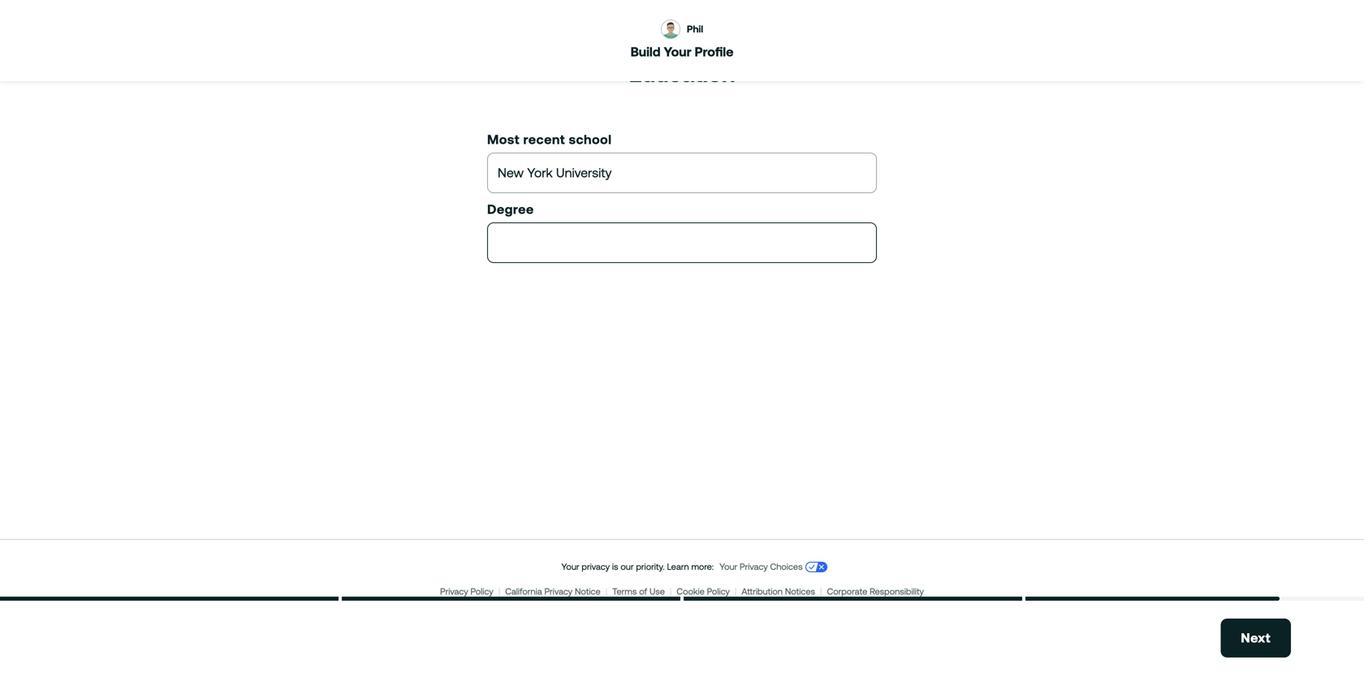 Task type: describe. For each thing, give the bounding box(es) containing it.
is
[[612, 562, 619, 572]]

recent
[[524, 132, 565, 147]]

california privacy notice link
[[505, 587, 601, 597]]

attribution
[[742, 587, 783, 597]]

2 horizontal spatial privacy
[[740, 562, 768, 572]]

next
[[1242, 631, 1271, 646]]

policy for cookie policy
[[707, 587, 730, 597]]

3 100 percent progress bar from the left
[[684, 597, 1023, 601]]

corporate
[[827, 587, 868, 597]]

school
[[569, 132, 612, 147]]

your privacy is our priority. learn more: your privacy choices
[[562, 562, 803, 572]]

choices
[[771, 562, 803, 572]]

more:
[[692, 562, 714, 572]]

privacy
[[582, 562, 610, 572]]

2 horizontal spatial your
[[720, 562, 738, 572]]

notices
[[785, 587, 816, 597]]

terms of use link
[[613, 587, 665, 597]]

education
[[629, 61, 735, 87]]

cookie policy
[[677, 587, 730, 597]]

0 horizontal spatial privacy
[[440, 587, 468, 597]]

priority.
[[636, 562, 665, 572]]

build
[[631, 44, 661, 59]]

2 100 percent progress bar from the left
[[342, 597, 681, 601]]

use
[[650, 587, 665, 597]]

profile
[[695, 44, 734, 59]]

learn
[[667, 562, 689, 572]]

Degree text field
[[488, 223, 877, 262]]

privacy policy link
[[440, 587, 494, 597]]

cookie policy link
[[677, 587, 730, 597]]

most
[[487, 132, 520, 147]]



Task type: locate. For each thing, give the bounding box(es) containing it.
phil avatar image
[[661, 19, 681, 39]]

2 horizontal spatial 100 percent progress bar
[[684, 597, 1023, 601]]

terms
[[613, 587, 637, 597]]

policy
[[471, 587, 494, 597], [707, 587, 730, 597]]

privacy
[[740, 562, 768, 572], [440, 587, 468, 597], [545, 587, 573, 597]]

degree
[[487, 202, 534, 217]]

your privacy choices link
[[720, 562, 803, 572]]

policy right cookie
[[707, 587, 730, 597]]

your up education
[[664, 44, 692, 59]]

0 horizontal spatial policy
[[471, 587, 494, 597]]

1 horizontal spatial policy
[[707, 587, 730, 597]]

phil
[[687, 23, 704, 34]]

privacy left notice
[[545, 587, 573, 597]]

notice
[[575, 587, 601, 597]]

100 percent progress bar
[[0, 597, 339, 601], [342, 597, 681, 601], [684, 597, 1023, 601]]

corporate responsibility link
[[827, 587, 924, 597]]

0 horizontal spatial your
[[562, 562, 580, 572]]

privacy left california
[[440, 587, 468, 597]]

policy for privacy policy
[[471, 587, 494, 597]]

of
[[639, 587, 648, 597]]

responsibility
[[870, 587, 924, 597]]

build your profile
[[631, 44, 734, 59]]

75 percent progress bar
[[1026, 597, 1365, 601]]

our
[[621, 562, 634, 572]]

most recent school
[[487, 132, 612, 147]]

your left privacy
[[562, 562, 580, 572]]

1 policy from the left
[[471, 587, 494, 597]]

Most recent school text field
[[488, 154, 877, 193]]

cookie
[[677, 587, 705, 597]]

1 horizontal spatial 100 percent progress bar
[[342, 597, 681, 601]]

corporate responsibility
[[827, 587, 924, 597]]

privacy up attribution
[[740, 562, 768, 572]]

your
[[664, 44, 692, 59], [562, 562, 580, 572], [720, 562, 738, 572]]

your right more:
[[720, 562, 738, 572]]

terms of use
[[613, 587, 665, 597]]

privacy policy
[[440, 587, 494, 597]]

1 100 percent progress bar from the left
[[0, 597, 339, 601]]

1 horizontal spatial your
[[664, 44, 692, 59]]

1 horizontal spatial privacy
[[545, 587, 573, 597]]

policy left california
[[471, 587, 494, 597]]

attribution notices
[[742, 587, 816, 597]]

next button
[[1221, 619, 1292, 658]]

0 horizontal spatial 100 percent progress bar
[[0, 597, 339, 601]]

attribution notices link
[[742, 587, 816, 597]]

2 policy from the left
[[707, 587, 730, 597]]

california
[[505, 587, 542, 597]]

california privacy notice
[[505, 587, 601, 597]]



Task type: vqa. For each thing, say whether or not it's contained in the screenshot.
SPED Teacher - NSY - Carpinteria, CA element
no



